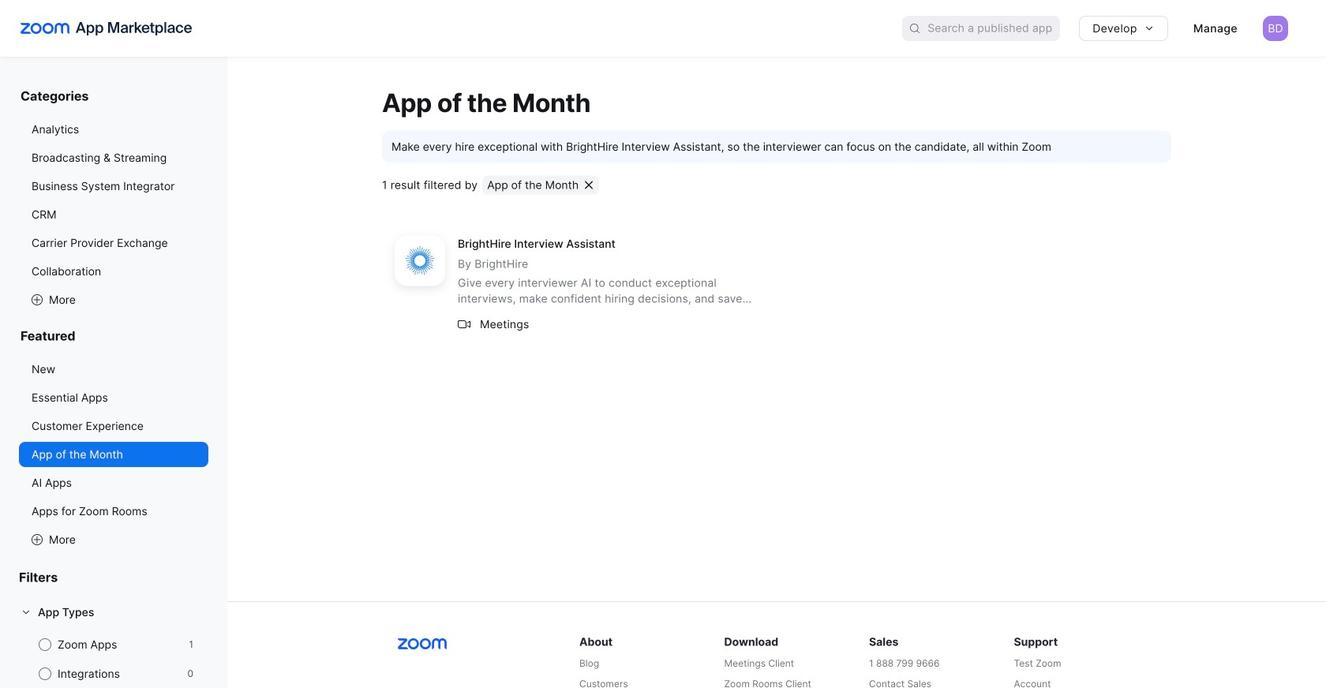 Task type: locate. For each thing, give the bounding box(es) containing it.
banner
[[0, 0, 1326, 57]]

current user is barb dwyer element
[[1263, 16, 1288, 41]]

Search text field
[[928, 17, 1060, 40]]

search a published app element
[[902, 16, 1060, 41]]



